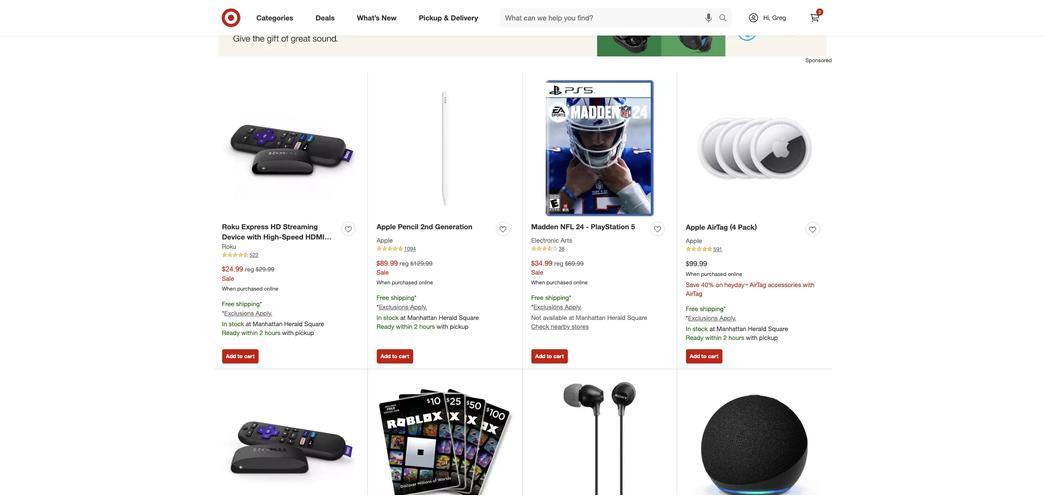 Task type: describe. For each thing, give the bounding box(es) containing it.
5
[[632, 223, 636, 231]]

ready for $89.99
[[377, 323, 395, 330]]

to for $24.99
[[238, 353, 243, 360]]

4 add from the left
[[690, 353, 701, 360]]

pickup
[[419, 13, 442, 22]]

apply. for $24.99
[[256, 309, 273, 317]]

playstation
[[591, 223, 630, 231]]

reg for $24.99
[[245, 266, 254, 273]]

and
[[301, 243, 313, 252]]

purchased for madden nfl 24 - playstation 5
[[547, 279, 572, 286]]

shipping for $34.99
[[546, 294, 569, 302]]

express
[[242, 223, 269, 231]]

add for $89.99
[[381, 353, 391, 360]]

when for madden nfl 24 - playstation 5
[[532, 279, 546, 286]]

add for $24.99
[[226, 353, 236, 360]]

manhattan for $34.99
[[576, 314, 606, 322]]

exclusions apply. link for $34.99
[[534, 303, 582, 311]]

add to cart button for $24.99
[[222, 349, 259, 364]]

manhattan for $89.99
[[408, 314, 437, 322]]

free for $89.99
[[377, 294, 389, 302]]

hd
[[271, 223, 281, 231]]

deals
[[316, 13, 335, 22]]

roku for roku express hd streaming device with high-speed hdmi cable, simple remote, and wi-fi - black
[[222, 223, 240, 231]]

- inside madden nfl 24 - playstation 5 link
[[586, 223, 589, 231]]

when for roku express hd streaming device with high-speed hdmi cable, simple remote, and wi-fi - black
[[222, 286, 236, 292]]

cable,
[[222, 243, 243, 252]]

hours for $89.99
[[420, 323, 435, 330]]

when inside $99.99 when purchased online save 40% on heyday™ airtag accessories with airtag
[[686, 271, 700, 278]]

check nearby stores button
[[532, 322, 589, 331]]

free shipping * * exclusions apply. not available at manhattan herald square check nearby stores
[[532, 294, 648, 330]]

stores
[[572, 323, 589, 330]]

with for apple pencil 2nd generation
[[437, 323, 449, 330]]

apply. for $89.99
[[411, 303, 427, 311]]

free shipping * * exclusions apply. in stock at  manhattan herald square ready within 2 hours with pickup for $89.99
[[377, 294, 479, 330]]

high-
[[263, 233, 282, 242]]

nearby
[[551, 323, 570, 330]]

2 horizontal spatial stock
[[693, 325, 708, 333]]

streaming
[[283, 223, 318, 231]]

add to cart for $24.99
[[226, 353, 255, 360]]

apply. for $34.99
[[565, 303, 582, 311]]

2 for roku express hd streaming device with high-speed hdmi cable, simple remote, and wi-fi - black
[[260, 329, 263, 337]]

pickup for $89.99
[[450, 323, 469, 330]]

exclusions apply. link for $89.99
[[379, 303, 427, 311]]

pencil
[[398, 223, 419, 231]]

591
[[714, 246, 723, 253]]

$24.99
[[222, 265, 243, 274]]

save
[[686, 281, 700, 289]]

in for $24.99
[[222, 320, 227, 328]]

apple pencil 2nd generation
[[377, 223, 473, 231]]

$99.99 when purchased online save 40% on heyday™ airtag accessories with airtag
[[686, 259, 815, 298]]

with for roku express hd streaming device with high-speed hdmi cable, simple remote, and wi-fi - black
[[282, 329, 294, 337]]

hours for $24.99
[[265, 329, 281, 337]]

deals link
[[308, 8, 346, 28]]

madden nfl 24 - playstation 5 link
[[532, 222, 636, 232]]

$89.99
[[377, 259, 398, 268]]

4 add to cart button from the left
[[686, 349, 723, 364]]

38
[[559, 246, 565, 252]]

2 horizontal spatial in
[[686, 325, 691, 333]]

40%
[[702, 281, 715, 289]]

$34.99 reg $69.99 sale when purchased online
[[532, 259, 588, 286]]

2 horizontal spatial within
[[706, 334, 722, 342]]

search
[[716, 14, 737, 23]]

reg for $89.99
[[400, 260, 409, 267]]

$69.99
[[566, 260, 584, 267]]

herald for $24.99
[[284, 320, 303, 328]]

new
[[382, 13, 397, 22]]

522 link
[[222, 251, 359, 259]]

pickup for $24.99
[[296, 329, 314, 337]]

free down the save
[[686, 305, 699, 313]]

exclusions for $34.99
[[534, 303, 564, 311]]

what's new link
[[350, 8, 408, 28]]

black
[[222, 253, 241, 262]]

greg
[[773, 14, 787, 21]]

$24.99 reg $29.99 sale when purchased online
[[222, 265, 279, 292]]

stock for $24.99
[[229, 320, 244, 328]]

hdmi
[[306, 233, 325, 242]]

purchased for apple pencil 2nd generation
[[392, 279, 418, 286]]

speed
[[282, 233, 304, 242]]

advertisement region
[[213, 6, 833, 57]]

sale for $24.99
[[222, 275, 234, 282]]

categories link
[[249, 8, 305, 28]]

free shipping * * exclusions apply. in stock at  manhattan herald square ready within 2 hours with pickup for $24.99
[[222, 300, 324, 337]]

within for $24.99
[[242, 329, 258, 337]]

add to cart button for $89.99
[[377, 349, 414, 364]]

sale for $89.99
[[377, 269, 389, 276]]

with for apple airtag (4 pack)
[[747, 334, 758, 342]]

herald for $34.99
[[608, 314, 626, 322]]

fi
[[327, 243, 333, 252]]

2 horizontal spatial ready
[[686, 334, 704, 342]]

add to cart for $89.99
[[381, 353, 410, 360]]

with inside roku express hd streaming device with high-speed hdmi cable, simple remote, and wi-fi - black
[[247, 233, 261, 242]]

on
[[716, 281, 723, 289]]

cart for $89.99
[[399, 353, 410, 360]]

shipping for $89.99
[[391, 294, 415, 302]]

available
[[543, 314, 568, 322]]

591 link
[[686, 246, 824, 253]]

hi, greg
[[764, 14, 787, 21]]

4 add to cart from the left
[[690, 353, 719, 360]]

hi,
[[764, 14, 771, 21]]

madden nfl 24 - playstation 5
[[532, 223, 636, 231]]

apply. down heyday™
[[720, 314, 737, 322]]

roblox gift card image
[[377, 378, 514, 495]]

simple
[[245, 243, 268, 252]]

what's
[[357, 13, 380, 22]]

wi-
[[315, 243, 327, 252]]

sponsored
[[806, 57, 833, 64]]

accessories
[[769, 281, 802, 289]]

$129.99
[[411, 260, 433, 267]]

with inside $99.99 when purchased online save 40% on heyday™ airtag accessories with airtag
[[804, 281, 815, 289]]

herald for $89.99
[[439, 314, 458, 322]]

manhattan for $24.99
[[253, 320, 283, 328]]

0 vertical spatial airtag
[[708, 223, 729, 232]]

cart for $34.99
[[554, 353, 564, 360]]

2 for apple pencil 2nd generation
[[414, 323, 418, 330]]

1094 link
[[377, 245, 514, 253]]



Task type: locate. For each thing, give the bounding box(es) containing it.
purchased
[[702, 271, 727, 278], [392, 279, 418, 286], [547, 279, 572, 286], [237, 286, 263, 292]]

add to cart button for $34.99
[[532, 349, 568, 364]]

when down $24.99
[[222, 286, 236, 292]]

roku for roku
[[222, 243, 236, 250]]

when up the save
[[686, 271, 700, 278]]

sale
[[377, 269, 389, 276], [532, 269, 544, 276], [222, 275, 234, 282]]

when down $34.99
[[532, 279, 546, 286]]

cart for $24.99
[[244, 353, 255, 360]]

roku express hd streaming device with high-speed hdmi cable, simple remote, and wi-fi - black image
[[222, 80, 359, 217], [222, 80, 359, 217]]

2 horizontal spatial airtag
[[750, 281, 767, 289]]

when
[[686, 271, 700, 278], [377, 279, 391, 286], [532, 279, 546, 286], [222, 286, 236, 292]]

square inside free shipping * * exclusions apply. not available at manhattan herald square check nearby stores
[[628, 314, 648, 322]]

1 roku from the top
[[222, 223, 240, 231]]

when inside $89.99 reg $129.99 sale when purchased online
[[377, 279, 391, 286]]

madden nfl 24 - playstation 5 image
[[532, 80, 669, 217], [532, 80, 669, 217]]

2 cart from the left
[[399, 353, 410, 360]]

free
[[377, 294, 389, 302], [532, 294, 544, 302], [222, 300, 234, 308], [686, 305, 699, 313]]

reg for $34.99
[[555, 260, 564, 267]]

online down $29.99
[[264, 286, 279, 292]]

3 add to cart button from the left
[[532, 349, 568, 364]]

roku inside roku express hd streaming device with high-speed hdmi cable, simple remote, and wi-fi - black
[[222, 223, 240, 231]]

1 horizontal spatial hours
[[420, 323, 435, 330]]

herald
[[439, 314, 458, 322], [608, 314, 626, 322], [284, 320, 303, 328], [749, 325, 767, 333]]

free inside free shipping * * exclusions apply. not available at manhattan herald square check nearby stores
[[532, 294, 544, 302]]

2 horizontal spatial reg
[[555, 260, 564, 267]]

add
[[226, 353, 236, 360], [381, 353, 391, 360], [536, 353, 546, 360], [690, 353, 701, 360]]

- inside roku express hd streaming device with high-speed hdmi cable, simple remote, and wi-fi - black
[[335, 243, 337, 252]]

add to cart
[[226, 353, 255, 360], [381, 353, 410, 360], [536, 353, 564, 360], [690, 353, 719, 360]]

online for apple pencil 2nd generation
[[419, 279, 433, 286]]

0 horizontal spatial free shipping * * exclusions apply. in stock at  manhattan herald square ready within 2 hours with pickup
[[222, 300, 324, 337]]

stock for $89.99
[[384, 314, 399, 322]]

What can we help you find? suggestions appear below search field
[[500, 8, 722, 28]]

exclusions apply. link down 40%
[[689, 314, 737, 322]]

0 horizontal spatial within
[[242, 329, 258, 337]]

amazon echo dot (5th gen 2022) - smart speaker with alexa image
[[686, 378, 824, 495], [686, 378, 824, 495]]

2 roku from the top
[[222, 243, 236, 250]]

at inside free shipping * * exclusions apply. not available at manhattan herald square check nearby stores
[[569, 314, 575, 322]]

purchased inside $34.99 reg $69.99 sale when purchased online
[[547, 279, 572, 286]]

apple link for apple pencil 2nd generation
[[377, 236, 393, 245]]

when for apple pencil 2nd generation
[[377, 279, 391, 286]]

not
[[532, 314, 542, 322]]

1 horizontal spatial airtag
[[708, 223, 729, 232]]

0 horizontal spatial reg
[[245, 266, 254, 273]]

online
[[729, 271, 743, 278], [419, 279, 433, 286], [574, 279, 588, 286], [264, 286, 279, 292]]

1 vertical spatial -
[[335, 243, 337, 252]]

0 vertical spatial roku
[[222, 223, 240, 231]]

cart
[[244, 353, 255, 360], [399, 353, 410, 360], [554, 353, 564, 360], [709, 353, 719, 360]]

in
[[377, 314, 382, 322], [222, 320, 227, 328], [686, 325, 691, 333]]

delivery
[[451, 13, 479, 22]]

2 horizontal spatial hours
[[729, 334, 745, 342]]

exclusions down $89.99 reg $129.99 sale when purchased online
[[379, 303, 409, 311]]

roku express hd streaming device with high-speed hdmi cable, simple remote, and wi-fi - black link
[[222, 222, 338, 262]]

shipping up available
[[546, 294, 569, 302]]

4 cart from the left
[[709, 353, 719, 360]]

pickup & delivery link
[[412, 8, 490, 28]]

hours
[[420, 323, 435, 330], [265, 329, 281, 337], [729, 334, 745, 342]]

exclusions down 40%
[[689, 314, 718, 322]]

with
[[247, 233, 261, 242], [804, 281, 815, 289], [437, 323, 449, 330], [282, 329, 294, 337], [747, 334, 758, 342]]

online inside $99.99 when purchased online save 40% on heyday™ airtag accessories with airtag
[[729, 271, 743, 278]]

apple for apple airtag (4 pack)
[[686, 223, 706, 232]]

stock
[[384, 314, 399, 322], [229, 320, 244, 328], [693, 325, 708, 333]]

purchased inside $24.99 reg $29.99 sale when purchased online
[[237, 286, 263, 292]]

reg
[[400, 260, 409, 267], [555, 260, 564, 267], [245, 266, 254, 273]]

to for $89.99
[[393, 353, 398, 360]]

sony in-ear wired earbuds - mdrex15lp image
[[532, 378, 669, 495], [532, 378, 669, 495]]

2 horizontal spatial sale
[[532, 269, 544, 276]]

1 add to cart from the left
[[226, 353, 255, 360]]

apple link up $99.99
[[686, 237, 703, 246]]

exclusions for $89.99
[[379, 303, 409, 311]]

airtag
[[708, 223, 729, 232], [750, 281, 767, 289], [686, 290, 703, 298]]

when inside $24.99 reg $29.99 sale when purchased online
[[222, 286, 236, 292]]

free up 'not'
[[532, 294, 544, 302]]

check
[[532, 323, 550, 330]]

2 for apple airtag (4 pack)
[[724, 334, 727, 342]]

exclusions apply. link for $24.99
[[224, 309, 273, 317]]

online up heyday™
[[729, 271, 743, 278]]

purchased inside $89.99 reg $129.99 sale when purchased online
[[392, 279, 418, 286]]

0 horizontal spatial sale
[[222, 275, 234, 282]]

search button
[[716, 8, 737, 29]]

online inside $24.99 reg $29.99 sale when purchased online
[[264, 286, 279, 292]]

$29.99
[[256, 266, 275, 273]]

free for $24.99
[[222, 300, 234, 308]]

522
[[250, 252, 259, 258]]

shipping down $24.99 reg $29.99 sale when purchased online
[[236, 300, 260, 308]]

add to cart button
[[222, 349, 259, 364], [377, 349, 414, 364], [532, 349, 568, 364], [686, 349, 723, 364]]

purchased inside $99.99 when purchased online save 40% on heyday™ airtag accessories with airtag
[[702, 271, 727, 278]]

1 vertical spatial airtag
[[750, 281, 767, 289]]

apply. inside free shipping * * exclusions apply. not available at manhattan herald square check nearby stores
[[565, 303, 582, 311]]

when inside $34.99 reg $69.99 sale when purchased online
[[532, 279, 546, 286]]

shipping down 40%
[[700, 305, 724, 313]]

1 add from the left
[[226, 353, 236, 360]]

2 horizontal spatial pickup
[[760, 334, 778, 342]]

1 horizontal spatial apple link
[[686, 237, 703, 246]]

ready for $24.99
[[222, 329, 240, 337]]

0 horizontal spatial ready
[[222, 329, 240, 337]]

apple pencil 2nd generation image
[[377, 80, 514, 217]]

reg down 522
[[245, 266, 254, 273]]

apple
[[377, 223, 396, 231], [686, 223, 706, 232], [377, 237, 393, 244], [686, 237, 703, 245]]

to
[[238, 353, 243, 360], [393, 353, 398, 360], [547, 353, 552, 360], [702, 353, 707, 360]]

square for $24.99
[[304, 320, 324, 328]]

exclusions apply. link up available
[[534, 303, 582, 311]]

in for $89.99
[[377, 314, 382, 322]]

what's new
[[357, 13, 397, 22]]

sale down '$89.99'
[[377, 269, 389, 276]]

2 vertical spatial airtag
[[686, 290, 703, 298]]

free down $89.99 reg $129.99 sale when purchased online
[[377, 294, 389, 302]]

1 to from the left
[[238, 353, 243, 360]]

1 horizontal spatial stock
[[384, 314, 399, 322]]

1 horizontal spatial free shipping * * exclusions apply. in stock at  manhattan herald square ready within 2 hours with pickup
[[377, 294, 479, 330]]

24
[[576, 223, 584, 231]]

sale for $34.99
[[532, 269, 544, 276]]

1 add to cart button from the left
[[222, 349, 259, 364]]

sale down $34.99
[[532, 269, 544, 276]]

4 to from the left
[[702, 353, 707, 360]]

online down $129.99 at bottom
[[419, 279, 433, 286]]

roku express hd streaming device with high-speed hdmi cable, simple remote, and wi-fi - black
[[222, 223, 337, 262]]

sale inside $24.99 reg $29.99 sale when purchased online
[[222, 275, 234, 282]]

0 vertical spatial -
[[586, 223, 589, 231]]

2 link
[[806, 8, 825, 28]]

38 link
[[532, 245, 669, 253]]

free for $34.99
[[532, 294, 544, 302]]

1 horizontal spatial pickup
[[450, 323, 469, 330]]

reg inside $89.99 reg $129.99 sale when purchased online
[[400, 260, 409, 267]]

within
[[396, 323, 413, 330], [242, 329, 258, 337], [706, 334, 722, 342]]

1 horizontal spatial ready
[[377, 323, 395, 330]]

generation
[[435, 223, 473, 231]]

apply. down $24.99 reg $29.99 sale when purchased online
[[256, 309, 273, 317]]

square for $89.99
[[459, 314, 479, 322]]

apple for apple pencil 2nd generation
[[377, 223, 396, 231]]

airtag right heyday™
[[750, 281, 767, 289]]

to for $34.99
[[547, 353, 552, 360]]

pickup & delivery
[[419, 13, 479, 22]]

apple link for apple airtag (4 pack)
[[686, 237, 703, 246]]

online for roku express hd streaming device with high-speed hdmi cable, simple remote, and wi-fi - black
[[264, 286, 279, 292]]

2 to from the left
[[393, 353, 398, 360]]

online down $69.99
[[574, 279, 588, 286]]

electronic arts
[[532, 237, 573, 244]]

purchased down $29.99
[[237, 286, 263, 292]]

shipping
[[391, 294, 415, 302], [546, 294, 569, 302], [236, 300, 260, 308], [700, 305, 724, 313]]

exclusions apply. link down $89.99 reg $129.99 sale when purchased online
[[379, 303, 427, 311]]

2nd
[[421, 223, 433, 231]]

electronic arts link
[[532, 236, 573, 245]]

shipping inside free shipping * * exclusions apply. not available at manhattan herald square check nearby stores
[[546, 294, 569, 302]]

at for $34.99
[[569, 314, 575, 322]]

- right fi
[[335, 243, 337, 252]]

exclusions inside free shipping * * exclusions apply. not available at manhattan herald square check nearby stores
[[534, 303, 564, 311]]

shipping for $24.99
[[236, 300, 260, 308]]

apple airtag (4 pack) image
[[686, 80, 824, 217], [686, 80, 824, 217]]

0 horizontal spatial airtag
[[686, 290, 703, 298]]

apple link up '$89.99'
[[377, 236, 393, 245]]

1 horizontal spatial within
[[396, 323, 413, 330]]

reg inside $34.99 reg $69.99 sale when purchased online
[[555, 260, 564, 267]]

- right 24 at the right top of page
[[586, 223, 589, 231]]

apple for apple pencil 2nd generation apple link
[[377, 237, 393, 244]]

(4
[[731, 223, 737, 232]]

reg down 38
[[555, 260, 564, 267]]

apple airtag (4 pack) link
[[686, 223, 758, 233]]

exclusions apply. link
[[379, 303, 427, 311], [534, 303, 582, 311], [224, 309, 273, 317], [689, 314, 737, 322]]

3 to from the left
[[547, 353, 552, 360]]

herald inside free shipping * * exclusions apply. not available at manhattan herald square check nearby stores
[[608, 314, 626, 322]]

2 add from the left
[[381, 353, 391, 360]]

exclusions for $24.99
[[224, 309, 254, 317]]

when down '$89.99'
[[377, 279, 391, 286]]

shipping down $89.99 reg $129.99 sale when purchased online
[[391, 294, 415, 302]]

pack)
[[739, 223, 758, 232]]

1094
[[404, 246, 416, 252]]

exclusions up available
[[534, 303, 564, 311]]

1 horizontal spatial reg
[[400, 260, 409, 267]]

0 horizontal spatial stock
[[229, 320, 244, 328]]

sale inside $89.99 reg $129.99 sale when purchased online
[[377, 269, 389, 276]]

roku up device
[[222, 223, 240, 231]]

within for $89.99
[[396, 323, 413, 330]]

1 vertical spatial roku
[[222, 243, 236, 250]]

purchased down $129.99 at bottom
[[392, 279, 418, 286]]

3 add to cart from the left
[[536, 353, 564, 360]]

-
[[586, 223, 589, 231], [335, 243, 337, 252]]

ready
[[377, 323, 395, 330], [222, 329, 240, 337], [686, 334, 704, 342]]

apple for apple link associated with apple airtag (4 pack)
[[686, 237, 703, 245]]

remote,
[[270, 243, 299, 252]]

apply. up stores
[[565, 303, 582, 311]]

purchased down $69.99
[[547, 279, 572, 286]]

1 horizontal spatial sale
[[377, 269, 389, 276]]

manhattan inside free shipping * * exclusions apply. not available at manhattan herald square check nearby stores
[[576, 314, 606, 322]]

apply.
[[411, 303, 427, 311], [565, 303, 582, 311], [256, 309, 273, 317], [720, 314, 737, 322]]

reg down '1094'
[[400, 260, 409, 267]]

free shipping * * exclusions apply. in stock at  manhattan herald square ready within 2 hours with pickup
[[377, 294, 479, 330], [222, 300, 324, 337], [686, 305, 789, 342]]

arts
[[561, 237, 573, 244]]

airtag down the save
[[686, 290, 703, 298]]

&
[[444, 13, 449, 22]]

0 horizontal spatial pickup
[[296, 329, 314, 337]]

sale down $24.99
[[222, 275, 234, 282]]

pickup
[[450, 323, 469, 330], [296, 329, 314, 337], [760, 334, 778, 342]]

1 cart from the left
[[244, 353, 255, 360]]

0 horizontal spatial hours
[[265, 329, 281, 337]]

roku link
[[222, 242, 236, 251]]

roku down device
[[222, 243, 236, 250]]

1 horizontal spatial -
[[586, 223, 589, 231]]

apple pencil 2nd generation link
[[377, 222, 473, 232]]

electronic
[[532, 237, 559, 244]]

airtag left (4
[[708, 223, 729, 232]]

device
[[222, 233, 245, 242]]

$34.99
[[532, 259, 553, 268]]

madden
[[532, 223, 559, 231]]

add to cart for $34.99
[[536, 353, 564, 360]]

apple airtag (4 pack)
[[686, 223, 758, 232]]

at for $24.99
[[246, 320, 251, 328]]

2 add to cart button from the left
[[377, 349, 414, 364]]

online inside $34.99 reg $69.99 sale when purchased online
[[574, 279, 588, 286]]

nfl
[[561, 223, 575, 231]]

reg inside $24.99 reg $29.99 sale when purchased online
[[245, 266, 254, 273]]

heyday™
[[725, 281, 749, 289]]

sale inside $34.99 reg $69.99 sale when purchased online
[[532, 269, 544, 276]]

manhattan
[[408, 314, 437, 322], [576, 314, 606, 322], [253, 320, 283, 328], [717, 325, 747, 333]]

0 horizontal spatial -
[[335, 243, 337, 252]]

0 horizontal spatial apple link
[[377, 236, 393, 245]]

online inside $89.99 reg $129.99 sale when purchased online
[[419, 279, 433, 286]]

purchased for roku express hd streaming device with high-speed hdmi cable, simple remote, and wi-fi - black
[[237, 286, 263, 292]]

at for $89.99
[[401, 314, 406, 322]]

1 horizontal spatial in
[[377, 314, 382, 322]]

roku express 4k+ | streaming player hd/4k/hdr with roku voice remote with tv controls and premium hdmi cable image
[[222, 378, 359, 495], [222, 378, 359, 495]]

3 add from the left
[[536, 353, 546, 360]]

purchased up on
[[702, 271, 727, 278]]

square for $34.99
[[628, 314, 648, 322]]

exclusions apply. link down $24.99 reg $29.99 sale when purchased online
[[224, 309, 273, 317]]

categories
[[257, 13, 294, 22]]

free down $24.99 reg $29.99 sale when purchased online
[[222, 300, 234, 308]]

2 add to cart from the left
[[381, 353, 410, 360]]

exclusions down $24.99 reg $29.99 sale when purchased online
[[224, 309, 254, 317]]

apply. down $89.99 reg $129.99 sale when purchased online
[[411, 303, 427, 311]]

add for $34.99
[[536, 353, 546, 360]]

2 horizontal spatial free shipping * * exclusions apply. in stock at  manhattan herald square ready within 2 hours with pickup
[[686, 305, 789, 342]]

$89.99 reg $129.99 sale when purchased online
[[377, 259, 433, 286]]

apple link
[[377, 236, 393, 245], [686, 237, 703, 246]]

online for madden nfl 24 - playstation 5
[[574, 279, 588, 286]]

2
[[819, 9, 822, 15], [414, 323, 418, 330], [260, 329, 263, 337], [724, 334, 727, 342]]

3 cart from the left
[[554, 353, 564, 360]]

$99.99
[[686, 259, 708, 268]]

0 horizontal spatial in
[[222, 320, 227, 328]]



Task type: vqa. For each thing, say whether or not it's contained in the screenshot.
reviews on the bottom right of page
no



